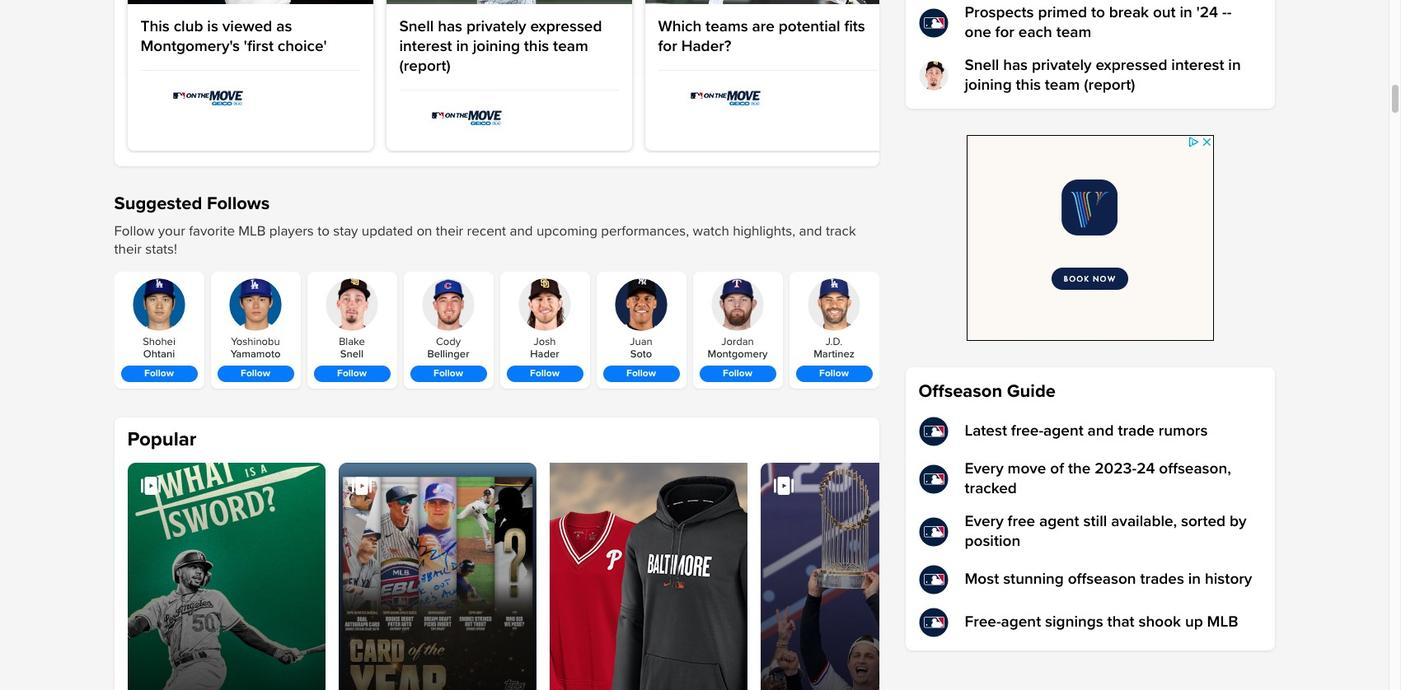 Task type: vqa. For each thing, say whether or not it's contained in the screenshot.
VIP Ticket Packages link
no



Task type: describe. For each thing, give the bounding box(es) containing it.
juan soto
[[630, 336, 653, 361]]

mlb image for latest
[[919, 417, 949, 447]]

free-agent signings that shook up mlb
[[965, 613, 1239, 632]]

josh
[[534, 336, 556, 349]]

team down snell has privately expressed interest in joining this team (report) "image" on the top left
[[553, 37, 588, 56]]

stay
[[333, 223, 358, 240]]

prospects primed to break out in '24 -- one for each team
[[965, 3, 1232, 42]]

cody
[[436, 336, 461, 349]]

josh hader
[[530, 336, 560, 361]]

follow for yoshinobu yamamoto
[[241, 368, 270, 380]]

tracked
[[965, 480, 1017, 499]]

viewed
[[222, 18, 272, 36]]

stats!
[[145, 241, 177, 258]]

every move of the 2023-24 offseason, tracked
[[965, 460, 1232, 499]]

most stunning offseason trades in history link
[[919, 566, 1262, 595]]

snell has privately expressed interest in joining this team (report) image
[[386, 0, 632, 4]]

trades
[[1141, 571, 1185, 590]]

rumors
[[1159, 422, 1208, 441]]

on
[[417, 223, 432, 240]]

2 - from the left
[[1227, 3, 1232, 22]]

blake snell
[[339, 336, 365, 361]]

shook
[[1139, 613, 1182, 632]]

this
[[141, 18, 170, 36]]

performances,
[[601, 223, 689, 240]]

agent for free-
[[1044, 422, 1084, 441]]

fits
[[845, 18, 866, 36]]

as
[[276, 18, 292, 36]]

club
[[174, 18, 203, 36]]

j.d.
[[826, 336, 843, 349]]

yoshinobu yamamoto
[[231, 336, 281, 361]]

offseason guide
[[919, 381, 1056, 403]]

follow for j.d. martinez
[[820, 368, 849, 380]]

0 horizontal spatial joining
[[473, 37, 520, 56]]

0 horizontal spatial snell has privately expressed interest in joining this team (report) link
[[399, 18, 619, 77]]

montgomery's
[[141, 37, 240, 56]]

yamamoto
[[231, 348, 281, 361]]

soto
[[631, 348, 652, 361]]

bellinger
[[427, 348, 470, 361]]

2023-
[[1095, 460, 1137, 479]]

for inside which teams are potential fits for hader?
[[658, 37, 678, 56]]

guide
[[1007, 381, 1056, 403]]

'24
[[1197, 3, 1219, 22]]

this club is viewed as montgomery's 'first choice' link
[[141, 18, 360, 57]]

martinez
[[814, 348, 855, 361]]

yoshinobu
[[231, 336, 280, 349]]

0 horizontal spatial and
[[510, 223, 533, 240]]

jordan montgomery
[[708, 336, 768, 361]]

suggested
[[114, 193, 202, 215]]

1 vertical spatial this
[[1016, 76, 1041, 95]]

follow button for snell
[[314, 366, 390, 383]]

blake
[[339, 336, 365, 349]]

hader
[[530, 348, 560, 361]]

history
[[1205, 571, 1253, 590]]

mlb inside suggested follows follow your favorite mlb players to stay updated on their recent and upcoming performances, watch highlights, and track their stats!
[[239, 223, 266, 240]]

one
[[965, 23, 992, 42]]

0 vertical spatial expressed
[[531, 18, 602, 36]]

stunning
[[1004, 571, 1064, 590]]

your
[[158, 223, 185, 240]]

which teams are potential fits for hader? image
[[645, 0, 891, 4]]

1 vertical spatial mlb
[[1208, 613, 1239, 632]]

advertisement region for hader?
[[686, 84, 850, 112]]

is
[[207, 18, 218, 36]]

still
[[1084, 513, 1108, 532]]

to inside prospects primed to break out in '24 -- one for each team
[[1092, 3, 1105, 22]]

advertisement region for joining
[[427, 104, 592, 131]]

follow button for hader
[[507, 366, 583, 383]]

track
[[826, 223, 856, 240]]

offseason
[[919, 381, 1003, 403]]

shohei
[[143, 336, 175, 349]]

1 horizontal spatial interest
[[1172, 56, 1225, 75]]

advertisement region for 'first
[[168, 84, 333, 112]]

that
[[1108, 613, 1135, 632]]

'first
[[244, 37, 274, 56]]

2 vertical spatial agent
[[1001, 613, 1041, 632]]

latest free-agent and trade rumors
[[965, 422, 1208, 441]]

free-
[[1012, 422, 1044, 441]]

0 vertical spatial this
[[524, 37, 549, 56]]

every move of the 2023-24 offseason, tracked link
[[919, 460, 1262, 500]]

cody bellinger
[[427, 336, 470, 361]]

and inside "latest free-agent and trade rumors" link
[[1088, 422, 1114, 441]]

offseason
[[1068, 571, 1137, 590]]

up
[[1186, 613, 1204, 632]]

recent
[[467, 223, 506, 240]]

potential
[[779, 18, 841, 36]]

primed
[[1038, 3, 1088, 22]]

choice'
[[278, 37, 327, 56]]

free-agent signings that shook up mlb link
[[919, 608, 1262, 638]]

0 vertical spatial privately
[[467, 18, 527, 36]]

upcoming
[[537, 223, 598, 240]]

popular
[[127, 428, 197, 452]]

follow button for bellinger
[[410, 366, 487, 383]]



Task type: locate. For each thing, give the bounding box(es) containing it.
every for every free agent still available, sorted by position
[[965, 513, 1004, 532]]

popular button
[[114, 423, 197, 460]]

are
[[752, 18, 775, 36]]

agent up of
[[1044, 422, 1084, 441]]

6 follow button from the left
[[603, 366, 680, 383]]

0 vertical spatial mlb
[[239, 223, 266, 240]]

0 horizontal spatial interest
[[399, 37, 452, 56]]

0 horizontal spatial snell has privately expressed interest in joining this team (report)
[[399, 18, 602, 76]]

sorted
[[1182, 513, 1226, 532]]

0 vertical spatial joining
[[473, 37, 520, 56]]

follow button down soto
[[603, 366, 680, 383]]

mlb image inside every free agent still available, sorted by position link
[[919, 518, 949, 547]]

0 horizontal spatial has
[[438, 18, 463, 36]]

follow down soto
[[627, 368, 656, 380]]

2 horizontal spatial snell
[[965, 56, 1000, 75]]

follow down the yamamoto
[[241, 368, 270, 380]]

1 vertical spatial mlb image
[[919, 518, 949, 547]]

1 horizontal spatial snell has privately expressed interest in joining this team (report) link
[[919, 56, 1262, 96]]

1 vertical spatial their
[[114, 241, 142, 258]]

mlb image left tracked
[[919, 465, 949, 495]]

mlb image left one
[[919, 8, 949, 38]]

1 vertical spatial to
[[318, 223, 330, 240]]

1 horizontal spatial their
[[436, 223, 464, 240]]

available,
[[1112, 513, 1177, 532]]

for down prospects
[[996, 23, 1015, 42]]

mlb image
[[919, 417, 949, 447], [919, 465, 949, 495], [919, 566, 949, 595]]

agent for free
[[1040, 513, 1080, 532]]

2 vertical spatial snell
[[340, 348, 364, 361]]

0 vertical spatial has
[[438, 18, 463, 36]]

follow down hader
[[530, 368, 560, 380]]

3 mlb image from the top
[[919, 566, 949, 595]]

mlb image for every
[[919, 518, 949, 547]]

1 - from the left
[[1223, 3, 1227, 22]]

1 follow button from the left
[[121, 366, 197, 383]]

0 horizontal spatial snell
[[340, 348, 364, 361]]

prospects primed to break out in '24 -- one for each team link
[[919, 3, 1262, 43]]

favorite
[[189, 223, 235, 240]]

follow button down ohtani
[[121, 366, 197, 383]]

to inside suggested follows follow your favorite mlb players to stay updated on their recent and upcoming performances, watch highlights, and track their stats!
[[318, 223, 330, 240]]

every free agent still available, sorted by position
[[965, 513, 1247, 552]]

this club is viewed as montgomery's 'first choice' image
[[127, 0, 373, 4]]

has down each
[[1004, 56, 1028, 75]]

1 horizontal spatial this
[[1016, 76, 1041, 95]]

1 horizontal spatial privately
[[1032, 56, 1092, 75]]

players
[[269, 223, 314, 240]]

teams
[[706, 18, 748, 36]]

mlb image left "free-" at the right bottom
[[919, 608, 949, 638]]

1 horizontal spatial for
[[996, 23, 1015, 42]]

1 horizontal spatial and
[[799, 223, 822, 240]]

privately down snell has privately expressed interest in joining this team (report) "image" on the top left
[[467, 18, 527, 36]]

follow up stats!
[[114, 223, 155, 240]]

follow for juan soto
[[627, 368, 656, 380]]

for inside prospects primed to break out in '24 -- one for each team
[[996, 23, 1015, 42]]

follow button for soto
[[603, 366, 680, 383]]

montgomery
[[708, 348, 768, 361]]

every free agent still available, sorted by position link
[[919, 513, 1262, 552]]

2 every from the top
[[965, 513, 1004, 532]]

privately down each
[[1032, 56, 1092, 75]]

0 horizontal spatial to
[[318, 223, 330, 240]]

follow button for montgomery
[[700, 366, 776, 383]]

signings
[[1046, 613, 1104, 632]]

in inside prospects primed to break out in '24 -- one for each team
[[1180, 3, 1193, 22]]

and left trade
[[1088, 422, 1114, 441]]

agent inside every free agent still available, sorted by position
[[1040, 513, 1080, 532]]

follow for cody bellinger
[[434, 368, 463, 380]]

and left track
[[799, 223, 822, 240]]

1 vertical spatial joining
[[965, 76, 1012, 95]]

agent left the still at the bottom of the page
[[1040, 513, 1080, 532]]

2 horizontal spatial and
[[1088, 422, 1114, 441]]

1 every from the top
[[965, 460, 1004, 479]]

0 horizontal spatial expressed
[[531, 18, 602, 36]]

follow button down blake snell
[[314, 366, 390, 383]]

mlb image for prospects
[[919, 8, 949, 38]]

to
[[1092, 3, 1105, 22], [318, 223, 330, 240]]

mlb image for most
[[919, 566, 949, 595]]

1 horizontal spatial joining
[[965, 76, 1012, 95]]

by
[[1230, 513, 1247, 532]]

for down which
[[658, 37, 678, 56]]

trade
[[1118, 422, 1155, 441]]

highlights,
[[733, 223, 796, 240]]

mlb image left "most" on the bottom of page
[[919, 566, 949, 595]]

mlb image for free-
[[919, 608, 949, 638]]

their right on at left
[[436, 223, 464, 240]]

-
[[1223, 3, 1227, 22], [1227, 3, 1232, 22]]

1 vertical spatial has
[[1004, 56, 1028, 75]]

interest
[[399, 37, 452, 56], [1172, 56, 1225, 75]]

follow for jordan montgomery
[[723, 368, 753, 380]]

latest
[[965, 422, 1007, 441]]

1 horizontal spatial snell
[[399, 18, 434, 36]]

follow button for yamamoto
[[217, 366, 294, 383]]

follow for josh hader
[[530, 368, 560, 380]]

free-
[[965, 613, 1001, 632]]

this down snell has privately expressed interest in joining this team (report) "image" on the top left
[[524, 37, 549, 56]]

suggested follows follow your favorite mlb players to stay updated on their recent and upcoming performances, watch highlights, and track their stats!
[[114, 193, 856, 258]]

mlb down follows
[[239, 223, 266, 240]]

out
[[1153, 3, 1176, 22]]

0 vertical spatial to
[[1092, 3, 1105, 22]]

0 vertical spatial mlb image
[[919, 8, 949, 38]]

mlb image down offseason
[[919, 417, 949, 447]]

follow button for martinez
[[796, 366, 873, 383]]

shohei ohtani
[[143, 336, 175, 361]]

each
[[1019, 23, 1053, 42]]

team inside prospects primed to break out in '24 -- one for each team
[[1057, 23, 1092, 42]]

4 follow button from the left
[[410, 366, 487, 383]]

juan
[[630, 336, 653, 349]]

every
[[965, 460, 1004, 479], [965, 513, 1004, 532]]

team
[[1057, 23, 1092, 42], [553, 37, 588, 56], [1045, 76, 1080, 95]]

team down each
[[1045, 76, 1080, 95]]

free
[[1008, 513, 1036, 532]]

joining down snell has privately expressed interest in joining this team (report) "image" on the top left
[[473, 37, 520, 56]]

1 horizontal spatial snell has privately expressed interest in joining this team (report)
[[965, 56, 1241, 95]]

watch
[[693, 223, 729, 240]]

follow down martinez at right
[[820, 368, 849, 380]]

2 mlb image from the top
[[919, 465, 949, 495]]

jordan
[[722, 336, 754, 349]]

to left stay
[[318, 223, 330, 240]]

hader?
[[682, 37, 732, 56]]

0 horizontal spatial their
[[114, 241, 142, 258]]

snell has privately expressed interest in joining this team (report) down prospects primed to break out in '24 -- one for each team on the right top of page
[[965, 56, 1241, 95]]

1 vertical spatial snell
[[965, 56, 1000, 75]]

1 vertical spatial mlb image
[[919, 465, 949, 495]]

ohtani
[[143, 348, 175, 361]]

this down each
[[1016, 76, 1041, 95]]

follow button for ohtani
[[121, 366, 197, 383]]

most stunning offseason trades in history
[[965, 571, 1253, 590]]

1 vertical spatial agent
[[1040, 513, 1080, 532]]

snell has privately expressed interest in joining this team (report) link down snell has privately expressed interest in joining this team (report) "image" on the top left
[[399, 18, 619, 77]]

has
[[438, 18, 463, 36], [1004, 56, 1028, 75]]

follow for blake snell
[[337, 368, 367, 380]]

every inside every free agent still available, sorted by position
[[965, 513, 1004, 532]]

expressed down 'break'
[[1096, 56, 1168, 75]]

offseason,
[[1159, 460, 1232, 479]]

1 horizontal spatial has
[[1004, 56, 1028, 75]]

every inside every move of the 2023-24 offseason, tracked
[[965, 460, 1004, 479]]

snell inside blake snell
[[340, 348, 364, 361]]

joining down one
[[965, 76, 1012, 95]]

and right recent
[[510, 223, 533, 240]]

1 horizontal spatial (report)
[[1084, 76, 1136, 95]]

every up position
[[965, 513, 1004, 532]]

team down primed
[[1057, 23, 1092, 42]]

in
[[1180, 3, 1193, 22], [456, 37, 469, 56], [1229, 56, 1241, 75], [1189, 571, 1201, 590]]

follow for shohei ohtani
[[144, 368, 174, 380]]

j.d. martinez
[[814, 336, 855, 361]]

mlb image inside every move of the 2023-24 offseason, tracked link
[[919, 465, 949, 495]]

every up tracked
[[965, 460, 1004, 479]]

1 mlb image from the top
[[919, 8, 949, 38]]

the
[[1068, 460, 1091, 479]]

agent down stunning
[[1001, 613, 1041, 632]]

snell
[[399, 18, 434, 36], [965, 56, 1000, 75], [340, 348, 364, 361]]

0 horizontal spatial privately
[[467, 18, 527, 36]]

0 vertical spatial every
[[965, 460, 1004, 479]]

position
[[965, 533, 1021, 552]]

1 vertical spatial every
[[965, 513, 1004, 532]]

of
[[1051, 460, 1064, 479]]

their
[[436, 223, 464, 240], [114, 241, 142, 258]]

move
[[1008, 460, 1047, 479]]

0 horizontal spatial mlb
[[239, 223, 266, 240]]

2 vertical spatial mlb image
[[919, 608, 949, 638]]

3 follow button from the left
[[314, 366, 390, 383]]

0 horizontal spatial (report)
[[399, 57, 451, 76]]

advertisement region
[[168, 84, 333, 112], [686, 84, 850, 112], [427, 104, 592, 131], [967, 135, 1214, 341], [550, 464, 747, 691]]

b. snell image
[[919, 61, 949, 91]]

expressed down snell has privately expressed interest in joining this team (report) "image" on the top left
[[531, 18, 602, 36]]

0 vertical spatial agent
[[1044, 422, 1084, 441]]

updated
[[362, 223, 413, 240]]

snell has privately expressed interest in joining this team (report) link
[[399, 18, 619, 77], [919, 56, 1262, 96]]

0 vertical spatial their
[[436, 223, 464, 240]]

and
[[510, 223, 533, 240], [799, 223, 822, 240], [1088, 422, 1114, 441]]

follow button down the yamamoto
[[217, 366, 294, 383]]

1 vertical spatial privately
[[1032, 56, 1092, 75]]

2 vertical spatial mlb image
[[919, 566, 949, 595]]

follow inside suggested follows follow your favorite mlb players to stay updated on their recent and upcoming performances, watch highlights, and track their stats!
[[114, 223, 155, 240]]

snell has privately expressed interest in joining this team (report)
[[399, 18, 602, 76], [965, 56, 1241, 95]]

which teams are potential fits for hader? link
[[658, 18, 878, 57]]

which teams are potential fits for hader?
[[658, 18, 866, 56]]

their left stats!
[[114, 241, 142, 258]]

snell has privately expressed interest in joining this team (report) down snell has privately expressed interest in joining this team (report) "image" on the top left
[[399, 18, 602, 76]]

3 mlb image from the top
[[919, 608, 949, 638]]

mlb image left position
[[919, 518, 949, 547]]

mlb image inside prospects primed to break out in '24 -- one for each team link
[[919, 8, 949, 38]]

to left 'break'
[[1092, 3, 1105, 22]]

follow button down hader
[[507, 366, 583, 383]]

mlb image for every
[[919, 465, 949, 495]]

5 follow button from the left
[[507, 366, 583, 383]]

(report)
[[399, 57, 451, 76], [1084, 76, 1136, 95]]

1 vertical spatial expressed
[[1096, 56, 1168, 75]]

1 horizontal spatial to
[[1092, 3, 1105, 22]]

0 vertical spatial snell
[[399, 18, 434, 36]]

follow down bellinger
[[434, 368, 463, 380]]

this
[[524, 37, 549, 56], [1016, 76, 1041, 95]]

follow button down the montgomery
[[700, 366, 776, 383]]

has down snell has privately expressed interest in joining this team (report) "image" on the top left
[[438, 18, 463, 36]]

7 follow button from the left
[[700, 366, 776, 383]]

which
[[658, 18, 702, 36]]

0 vertical spatial mlb image
[[919, 417, 949, 447]]

prospects
[[965, 3, 1034, 22]]

follow button down bellinger
[[410, 366, 487, 383]]

1 mlb image from the top
[[919, 417, 949, 447]]

expressed
[[531, 18, 602, 36], [1096, 56, 1168, 75]]

snell has privately expressed interest in joining this team (report) link down prospects primed to break out in '24 -- one for each team link
[[919, 56, 1262, 96]]

mlb right up
[[1208, 613, 1239, 632]]

this club is viewed as montgomery's 'first choice'
[[141, 18, 327, 56]]

follows
[[207, 193, 270, 215]]

most
[[965, 571, 1000, 590]]

break
[[1110, 3, 1149, 22]]

0 horizontal spatial this
[[524, 37, 549, 56]]

follow button
[[121, 366, 197, 383], [217, 366, 294, 383], [314, 366, 390, 383], [410, 366, 487, 383], [507, 366, 583, 383], [603, 366, 680, 383], [700, 366, 776, 383], [796, 366, 873, 383]]

2 mlb image from the top
[[919, 518, 949, 547]]

follow down the montgomery
[[723, 368, 753, 380]]

0 horizontal spatial for
[[658, 37, 678, 56]]

8 follow button from the left
[[796, 366, 873, 383]]

1 horizontal spatial mlb
[[1208, 613, 1239, 632]]

joining
[[473, 37, 520, 56], [965, 76, 1012, 95]]

latest free-agent and trade rumors link
[[919, 417, 1262, 447]]

for
[[996, 23, 1015, 42], [658, 37, 678, 56]]

mlb image
[[919, 8, 949, 38], [919, 518, 949, 547], [919, 608, 949, 638]]

follow button down martinez at right
[[796, 366, 873, 383]]

2 follow button from the left
[[217, 366, 294, 383]]

1 horizontal spatial expressed
[[1096, 56, 1168, 75]]

follow down ohtani
[[144, 368, 174, 380]]

every for every move of the 2023-24 offseason, tracked
[[965, 460, 1004, 479]]

follow down blake snell
[[337, 368, 367, 380]]



